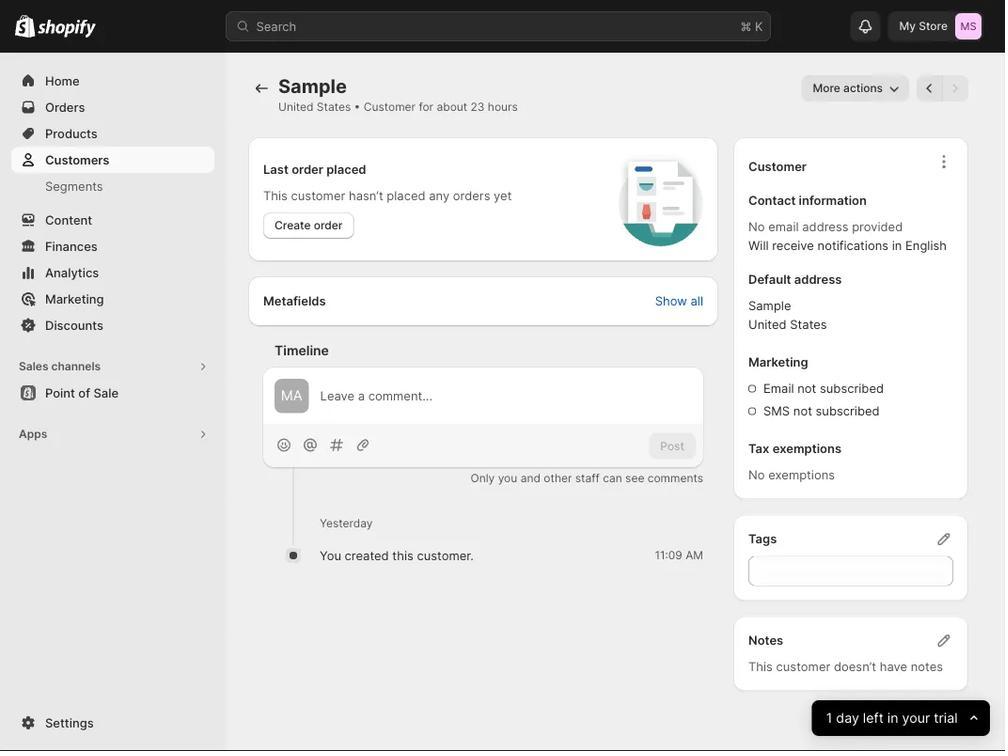 Task type: describe. For each thing, give the bounding box(es) containing it.
1 day left in your trial
[[826, 710, 958, 726]]

analytics
[[45, 265, 99, 280]]

create order
[[275, 219, 343, 232]]

products link
[[11, 120, 214, 147]]

show all
[[655, 293, 703, 308]]

home link
[[11, 68, 214, 94]]

content link
[[11, 207, 214, 233]]

subscribed for sms not subscribed
[[816, 404, 880, 418]]

23
[[471, 100, 485, 114]]

1
[[826, 710, 833, 726]]

contact information
[[749, 193, 867, 208]]

apps button
[[11, 421, 214, 448]]

notes
[[749, 633, 784, 648]]

create order button
[[263, 213, 354, 239]]

more actions
[[813, 81, 883, 95]]

email
[[768, 220, 799, 234]]

customers link
[[11, 147, 214, 173]]

sales channels button
[[11, 354, 214, 380]]

1 horizontal spatial placed
[[387, 188, 426, 203]]

next image
[[946, 79, 965, 98]]

settings
[[45, 716, 94, 730]]

states for sample united states
[[790, 317, 827, 332]]

receive
[[772, 238, 814, 253]]

subscribed for email not subscribed
[[820, 381, 884, 396]]

timeline
[[275, 343, 329, 359]]

orders link
[[11, 94, 214, 120]]

sales channels
[[19, 360, 101, 373]]

products
[[45, 126, 98, 141]]

in inside no email address provided will receive notifications in english
[[892, 238, 902, 253]]

this for this customer hasn't placed any orders yet
[[263, 188, 288, 203]]

day
[[836, 710, 860, 726]]

my store image
[[955, 13, 982, 39]]

store
[[919, 19, 948, 33]]

states for sample united states • customer for about 23 hours
[[317, 100, 351, 114]]

create
[[275, 219, 311, 232]]

avatar with initials m a image
[[275, 379, 309, 413]]

see
[[625, 472, 645, 485]]

tax
[[749, 441, 770, 456]]

metafields
[[263, 293, 326, 308]]

contact
[[749, 193, 796, 208]]

⌘ k
[[741, 19, 763, 33]]

exemptions for tax exemptions
[[773, 441, 842, 456]]

point
[[45, 386, 75, 400]]

only
[[471, 472, 495, 485]]

comments
[[648, 472, 703, 485]]

sales
[[19, 360, 48, 373]]

last order placed
[[263, 162, 366, 176]]

1 horizontal spatial shopify image
[[38, 19, 96, 38]]

point of sale link
[[11, 380, 214, 406]]

k
[[755, 19, 763, 33]]

point of sale
[[45, 386, 119, 400]]

last
[[263, 162, 289, 176]]

this for this customer doesn't have notes
[[749, 660, 773, 674]]

channels
[[51, 360, 101, 373]]

this customer hasn't placed any orders yet
[[263, 188, 512, 203]]

customer inside sample united states • customer for about 23 hours
[[364, 100, 416, 114]]

you created this customer.
[[320, 548, 474, 563]]

my
[[899, 19, 916, 33]]

marketing link
[[11, 286, 214, 312]]

in inside dropdown button
[[888, 710, 899, 726]]

sample united states • customer for about 23 hours
[[278, 75, 518, 114]]

segments link
[[11, 173, 214, 199]]

default
[[749, 272, 791, 287]]

finances link
[[11, 233, 214, 260]]

all
[[691, 293, 703, 308]]

orders
[[453, 188, 490, 203]]

discounts link
[[11, 312, 214, 339]]

other
[[544, 472, 572, 485]]

and
[[521, 472, 541, 485]]

hours
[[488, 100, 518, 114]]

this
[[392, 548, 414, 563]]

will
[[749, 238, 769, 253]]

you
[[320, 548, 341, 563]]

left
[[863, 710, 884, 726]]

orders
[[45, 100, 85, 114]]

order for create
[[314, 219, 343, 232]]

this customer doesn't have notes
[[749, 660, 943, 674]]

email
[[764, 381, 794, 396]]



Task type: locate. For each thing, give the bounding box(es) containing it.
1 horizontal spatial marketing
[[749, 355, 808, 370]]

1 vertical spatial exemptions
[[768, 468, 835, 482]]

more
[[813, 81, 841, 95]]

created
[[345, 548, 389, 563]]

hasn't
[[349, 188, 383, 203]]

united for sample united states
[[749, 317, 787, 332]]

your
[[903, 710, 931, 726]]

sms not subscribed
[[764, 404, 880, 418]]

Leave a comment... text field
[[320, 387, 692, 406]]

subscribed up sms not subscribed
[[820, 381, 884, 396]]

exemptions up no exemptions
[[773, 441, 842, 456]]

0 vertical spatial subscribed
[[820, 381, 884, 396]]

customer
[[364, 100, 416, 114], [749, 159, 807, 174]]

0 vertical spatial order
[[292, 162, 323, 176]]

tax exemptions
[[749, 441, 842, 456]]

0 vertical spatial sample
[[278, 75, 347, 98]]

any
[[429, 188, 450, 203]]

shopify image
[[15, 15, 35, 37], [38, 19, 96, 38]]

0 vertical spatial customer
[[364, 100, 416, 114]]

yesterday
[[320, 517, 373, 530]]

provided
[[852, 220, 903, 234]]

1 horizontal spatial sample
[[749, 299, 791, 313]]

⌘
[[741, 19, 752, 33]]

order inside button
[[314, 219, 343, 232]]

order right "last"
[[292, 162, 323, 176]]

segments
[[45, 179, 103, 193]]

united
[[278, 100, 314, 114], [749, 317, 787, 332]]

sample down default at right
[[749, 299, 791, 313]]

exemptions for no exemptions
[[768, 468, 835, 482]]

not right the sms
[[793, 404, 812, 418]]

marketing up email
[[749, 355, 808, 370]]

1 vertical spatial customer
[[749, 159, 807, 174]]

address down receive
[[794, 272, 842, 287]]

11:09 am
[[655, 549, 703, 562]]

no for no email address provided will receive notifications in english
[[749, 220, 765, 234]]

order for last
[[292, 162, 323, 176]]

no up will
[[749, 220, 765, 234]]

0 vertical spatial customer
[[291, 188, 345, 203]]

marketing
[[45, 292, 104, 306], [749, 355, 808, 370]]

customer right •
[[364, 100, 416, 114]]

sample
[[278, 75, 347, 98], [749, 299, 791, 313]]

customer down notes
[[776, 660, 831, 674]]

for
[[419, 100, 434, 114]]

0 vertical spatial in
[[892, 238, 902, 253]]

exemptions
[[773, 441, 842, 456], [768, 468, 835, 482]]

0 vertical spatial exemptions
[[773, 441, 842, 456]]

search
[[256, 19, 296, 33]]

1 horizontal spatial customer
[[749, 159, 807, 174]]

0 horizontal spatial united
[[278, 100, 314, 114]]

show
[[655, 293, 687, 308]]

•
[[354, 100, 360, 114]]

states left •
[[317, 100, 351, 114]]

0 vertical spatial not
[[798, 381, 817, 396]]

more actions button
[[802, 75, 909, 102]]

1 vertical spatial order
[[314, 219, 343, 232]]

finances
[[45, 239, 98, 253]]

0 vertical spatial marketing
[[45, 292, 104, 306]]

settings link
[[11, 710, 214, 736]]

no for no exemptions
[[749, 468, 765, 482]]

about
[[437, 100, 468, 114]]

doesn't
[[834, 660, 876, 674]]

customers
[[45, 152, 109, 167]]

subscribed
[[820, 381, 884, 396], [816, 404, 880, 418]]

united for sample united states • customer for about 23 hours
[[278, 100, 314, 114]]

0 horizontal spatial states
[[317, 100, 351, 114]]

united inside sample united states • customer for about 23 hours
[[278, 100, 314, 114]]

point of sale button
[[0, 380, 226, 406]]

1 vertical spatial marketing
[[749, 355, 808, 370]]

united down default at right
[[749, 317, 787, 332]]

exemptions down tax exemptions
[[768, 468, 835, 482]]

1 horizontal spatial customer
[[776, 660, 831, 674]]

sample for sample united states
[[749, 299, 791, 313]]

states down default address
[[790, 317, 827, 332]]

1 vertical spatial in
[[888, 710, 899, 726]]

0 horizontal spatial marketing
[[45, 292, 104, 306]]

0 vertical spatial this
[[263, 188, 288, 203]]

1 horizontal spatial united
[[749, 317, 787, 332]]

placed left any
[[387, 188, 426, 203]]

in right left
[[888, 710, 899, 726]]

1 vertical spatial states
[[790, 317, 827, 332]]

subscribed down email not subscribed
[[816, 404, 880, 418]]

1 vertical spatial placed
[[387, 188, 426, 203]]

analytics link
[[11, 260, 214, 286]]

you
[[498, 472, 517, 485]]

address down the information
[[802, 220, 849, 234]]

None text field
[[749, 556, 954, 586]]

customer down last order placed
[[291, 188, 345, 203]]

content
[[45, 213, 92, 227]]

this down notes
[[749, 660, 773, 674]]

of
[[78, 386, 90, 400]]

placed
[[326, 162, 366, 176], [387, 188, 426, 203]]

not for email
[[798, 381, 817, 396]]

post
[[660, 439, 685, 453]]

1 vertical spatial no
[[749, 468, 765, 482]]

2 no from the top
[[749, 468, 765, 482]]

0 vertical spatial united
[[278, 100, 314, 114]]

this down "last"
[[263, 188, 288, 203]]

0 vertical spatial placed
[[326, 162, 366, 176]]

sample inside the sample united states
[[749, 299, 791, 313]]

marketing up discounts
[[45, 292, 104, 306]]

in down provided
[[892, 238, 902, 253]]

0 horizontal spatial shopify image
[[15, 15, 35, 37]]

no inside no email address provided will receive notifications in english
[[749, 220, 765, 234]]

apps
[[19, 427, 47, 441]]

no exemptions
[[749, 468, 835, 482]]

customer up "contact"
[[749, 159, 807, 174]]

1 day left in your trial button
[[812, 701, 990, 736]]

1 vertical spatial this
[[749, 660, 773, 674]]

address inside no email address provided will receive notifications in english
[[802, 220, 849, 234]]

this
[[263, 188, 288, 203], [749, 660, 773, 674]]

english
[[906, 238, 947, 253]]

not for sms
[[793, 404, 812, 418]]

0 horizontal spatial customer
[[364, 100, 416, 114]]

0 vertical spatial no
[[749, 220, 765, 234]]

have
[[880, 660, 907, 674]]

sms
[[764, 404, 790, 418]]

customer.
[[417, 548, 474, 563]]

yet
[[494, 188, 512, 203]]

united left •
[[278, 100, 314, 114]]

order
[[292, 162, 323, 176], [314, 219, 343, 232]]

discounts
[[45, 318, 103, 332]]

sale
[[93, 386, 119, 400]]

1 vertical spatial sample
[[749, 299, 791, 313]]

am
[[686, 549, 703, 562]]

states inside sample united states • customer for about 23 hours
[[317, 100, 351, 114]]

sample inside sample united states • customer for about 23 hours
[[278, 75, 347, 98]]

0 horizontal spatial this
[[263, 188, 288, 203]]

sample united states
[[749, 299, 827, 332]]

show all link
[[655, 292, 703, 310]]

no
[[749, 220, 765, 234], [749, 468, 765, 482]]

0 horizontal spatial customer
[[291, 188, 345, 203]]

1 no from the top
[[749, 220, 765, 234]]

placed up hasn't
[[326, 162, 366, 176]]

not
[[798, 381, 817, 396], [793, 404, 812, 418]]

states
[[317, 100, 351, 114], [790, 317, 827, 332]]

0 vertical spatial address
[[802, 220, 849, 234]]

1 vertical spatial united
[[749, 317, 787, 332]]

0 horizontal spatial placed
[[326, 162, 366, 176]]

trial
[[934, 710, 958, 726]]

home
[[45, 73, 80, 88]]

1 vertical spatial not
[[793, 404, 812, 418]]

sample for sample united states • customer for about 23 hours
[[278, 75, 347, 98]]

no down tax
[[749, 468, 765, 482]]

my store
[[899, 19, 948, 33]]

information
[[799, 193, 867, 208]]

0 horizontal spatial sample
[[278, 75, 347, 98]]

address
[[802, 220, 849, 234], [794, 272, 842, 287]]

customer for doesn't
[[776, 660, 831, 674]]

customer
[[291, 188, 345, 203], [776, 660, 831, 674]]

not up sms not subscribed
[[798, 381, 817, 396]]

1 vertical spatial subscribed
[[816, 404, 880, 418]]

actions
[[844, 81, 883, 95]]

11:09
[[655, 549, 683, 562]]

states inside the sample united states
[[790, 317, 827, 332]]

united inside the sample united states
[[749, 317, 787, 332]]

default address
[[749, 272, 842, 287]]

only you and other staff can see comments
[[471, 472, 703, 485]]

email not subscribed
[[764, 381, 884, 396]]

1 vertical spatial customer
[[776, 660, 831, 674]]

customer for hasn't
[[291, 188, 345, 203]]

1 vertical spatial address
[[794, 272, 842, 287]]

1 horizontal spatial this
[[749, 660, 773, 674]]

0 vertical spatial states
[[317, 100, 351, 114]]

1 horizontal spatial states
[[790, 317, 827, 332]]

sample down search
[[278, 75, 347, 98]]

notes
[[911, 660, 943, 674]]

order right create at the left of the page
[[314, 219, 343, 232]]

can
[[603, 472, 622, 485]]



Task type: vqa. For each thing, say whether or not it's contained in the screenshot.
the rightmost the Sample
yes



